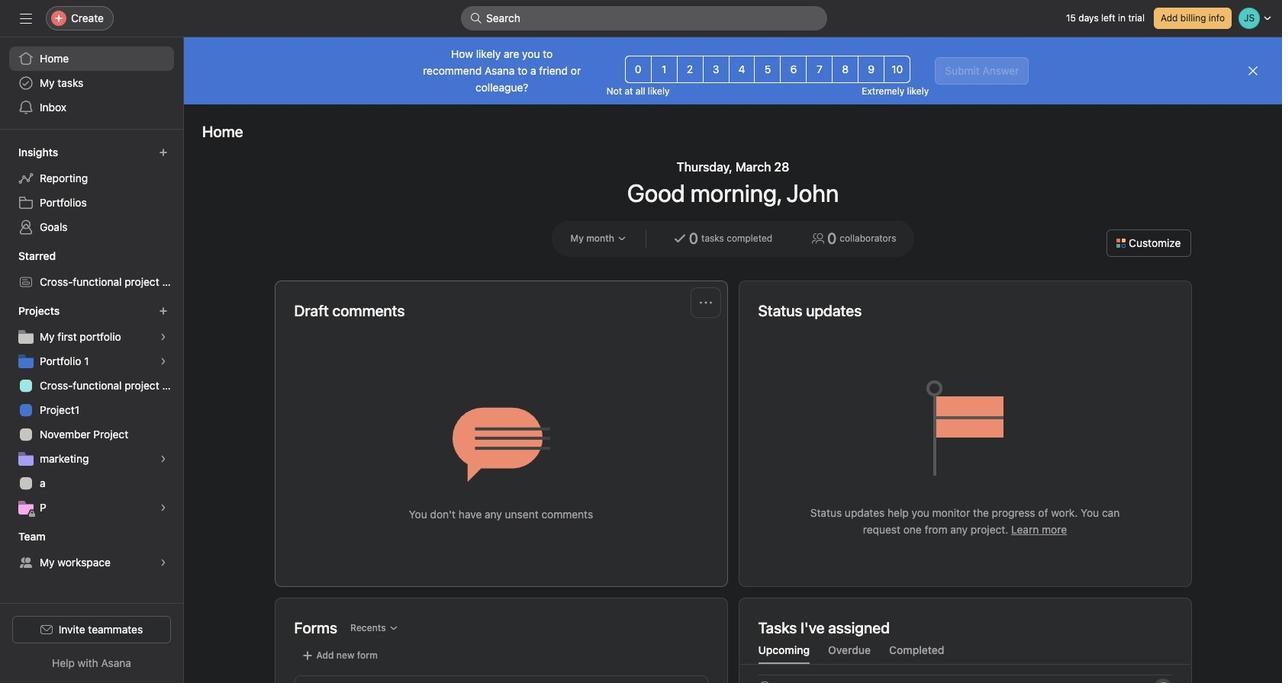 Task type: vqa. For each thing, say whether or not it's contained in the screenshot.
the Starred Element
yes



Task type: locate. For each thing, give the bounding box(es) containing it.
new insights image
[[159, 148, 168, 157]]

None radio
[[625, 56, 652, 83], [651, 56, 678, 83], [677, 56, 704, 83], [755, 56, 781, 83], [781, 56, 807, 83], [832, 56, 859, 83], [884, 56, 911, 83], [625, 56, 652, 83], [651, 56, 678, 83], [677, 56, 704, 83], [755, 56, 781, 83], [781, 56, 807, 83], [832, 56, 859, 83], [884, 56, 911, 83]]

list box
[[461, 6, 827, 31]]

None radio
[[703, 56, 729, 83], [729, 56, 755, 83], [806, 56, 833, 83], [858, 56, 885, 83], [703, 56, 729, 83], [729, 56, 755, 83], [806, 56, 833, 83], [858, 56, 885, 83]]

global element
[[0, 37, 183, 129]]

starred element
[[0, 243, 183, 298]]

hide sidebar image
[[20, 12, 32, 24]]

teams element
[[0, 524, 183, 579]]

option group
[[625, 56, 911, 83]]

dismiss image
[[1247, 65, 1260, 77]]

see details, my first portfolio image
[[159, 333, 168, 342]]



Task type: describe. For each thing, give the bounding box(es) containing it.
prominent image
[[470, 12, 482, 24]]

projects element
[[0, 298, 183, 524]]

insights element
[[0, 139, 183, 243]]

new project or portfolio image
[[159, 307, 168, 316]]

see details, portfolio 1 image
[[159, 357, 168, 366]]



